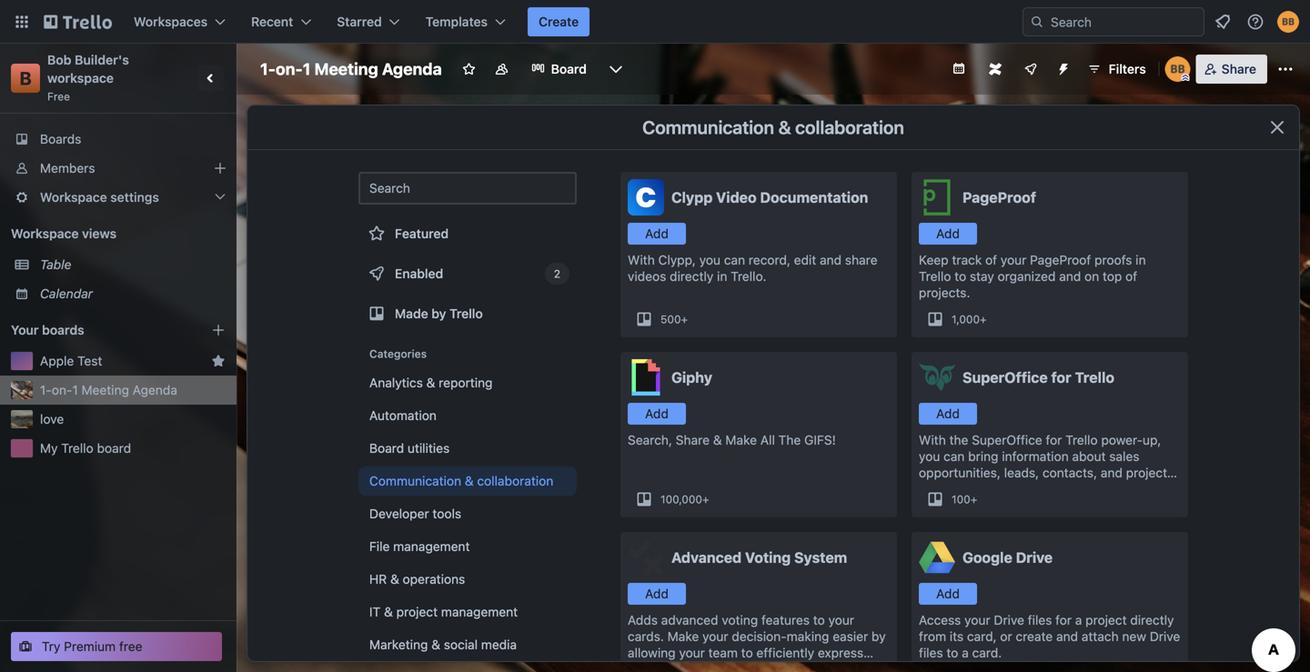 Task type: describe. For each thing, give the bounding box(es) containing it.
workspaces
[[134, 14, 208, 29]]

agenda inside "board name" 'text field'
[[382, 59, 442, 79]]

developer tools link
[[359, 500, 577, 529]]

on- inside "board name" 'text field'
[[276, 59, 303, 79]]

1 inside "board name" 'text field'
[[303, 59, 311, 79]]

decision-
[[732, 629, 787, 644]]

marketing
[[369, 637, 428, 652]]

allowing
[[628, 646, 676, 661]]

it
[[369, 605, 381, 620]]

power ups image
[[1023, 62, 1038, 76]]

views
[[82, 226, 117, 241]]

and inside with the superoffice for trello power-up, you can bring information about sales opportunities, leads, contacts, and projects to your cards.
[[1101, 465, 1123, 480]]

settings
[[110, 190, 159, 205]]

board link
[[520, 55, 598, 84]]

this member is an admin of this board. image
[[1182, 74, 1190, 82]]

0 vertical spatial superoffice
[[963, 369, 1048, 386]]

google
[[963, 549, 1013, 566]]

bob builder's workspace link
[[47, 52, 132, 86]]

add button for superoffice for trello
[[919, 403, 977, 425]]

developer
[[369, 506, 429, 521]]

table
[[40, 257, 71, 272]]

1 vertical spatial management
[[441, 605, 518, 620]]

recent
[[251, 14, 293, 29]]

power-
[[1101, 433, 1143, 448]]

cards. inside adds advanced voting features to your cards. make your decision-making easier by allowing your team to efficiently express their opinions!
[[628, 629, 664, 644]]

board
[[97, 441, 131, 456]]

enabled
[[395, 266, 443, 281]]

Search field
[[1045, 8, 1204, 35]]

0 horizontal spatial of
[[985, 253, 997, 268]]

add button for giphy
[[628, 403, 686, 425]]

boards
[[40, 131, 81, 147]]

apple test
[[40, 354, 102, 369]]

up,
[[1143, 433, 1161, 448]]

search, share & make all the gifs!
[[628, 433, 836, 448]]

open information menu image
[[1247, 13, 1265, 31]]

love
[[40, 412, 64, 427]]

new
[[1122, 629, 1147, 644]]

you inside with the superoffice for trello power-up, you can bring information about sales opportunities, leads, contacts, and projects to your cards.
[[919, 449, 940, 464]]

0 vertical spatial for
[[1051, 369, 1072, 386]]

and inside keep track of your pageproof proofs in trello to stay organized and on top of projects.
[[1059, 269, 1081, 284]]

bob builder's workspace free
[[47, 52, 132, 103]]

google drive
[[963, 549, 1053, 566]]

on
[[1085, 269, 1099, 284]]

sales
[[1110, 449, 1140, 464]]

documentation
[[760, 189, 868, 206]]

1 horizontal spatial files
[[1028, 613, 1052, 628]]

you inside with clypp, you can record, edit and share videos directly in trello.
[[699, 253, 721, 268]]

workspace for workspace views
[[11, 226, 79, 241]]

team
[[709, 646, 738, 661]]

in inside with clypp, you can record, edit and share videos directly in trello.
[[717, 269, 727, 284]]

1,000
[[952, 313, 980, 326]]

apple
[[40, 354, 74, 369]]

my trello board link
[[40, 440, 226, 458]]

projects.
[[919, 285, 970, 300]]

and inside access your drive files for a project directly from its card, or create and attach new drive files to a card.
[[1056, 629, 1078, 644]]

& for communication & collaboration link
[[465, 474, 474, 489]]

trello up 'power-'
[[1075, 369, 1115, 386]]

opportunities,
[[919, 465, 1001, 480]]

add for superoffice for trello
[[936, 406, 960, 421]]

with for clypp
[[628, 253, 655, 268]]

all
[[761, 433, 775, 448]]

1 horizontal spatial a
[[1075, 613, 1082, 628]]

clypp video documentation
[[672, 189, 868, 206]]

100
[[952, 493, 971, 506]]

advanced
[[661, 613, 718, 628]]

top
[[1103, 269, 1122, 284]]

board utilities link
[[359, 434, 577, 463]]

featured link
[[359, 216, 577, 252]]

record,
[[749, 253, 791, 268]]

advanced
[[672, 549, 742, 566]]

to inside with the superoffice for trello power-up, you can bring information about sales opportunities, leads, contacts, and projects to your cards.
[[919, 482, 931, 497]]

2 vertical spatial drive
[[1150, 629, 1180, 644]]

1- inside "board name" 'text field'
[[260, 59, 276, 79]]

& up 'clypp video documentation' on the right
[[779, 116, 791, 138]]

bring
[[968, 449, 999, 464]]

superoffice for trello
[[963, 369, 1115, 386]]

add button for google drive
[[919, 583, 977, 605]]

tools
[[433, 506, 461, 521]]

free
[[47, 90, 70, 103]]

add for pageproof
[[936, 226, 960, 241]]

filters button
[[1082, 55, 1152, 84]]

advanced voting system
[[672, 549, 847, 566]]

add for giphy
[[645, 406, 669, 421]]

attach
[[1082, 629, 1119, 644]]

workspace visible image
[[495, 62, 509, 76]]

from
[[919, 629, 946, 644]]

+ for pageproof
[[980, 313, 987, 326]]

& left all
[[713, 433, 722, 448]]

adds
[[628, 613, 658, 628]]

to inside access your drive files for a project directly from its card, or create and attach new drive files to a card.
[[947, 646, 959, 661]]

made
[[395, 306, 428, 321]]

0 horizontal spatial files
[[919, 646, 943, 661]]

it & project management
[[369, 605, 518, 620]]

1-on-1 meeting agenda inside "board name" 'text field'
[[260, 59, 442, 79]]

100,000
[[661, 493, 702, 506]]

keep track of your pageproof proofs in trello to stay organized and on top of projects.
[[919, 253, 1146, 300]]

workspace
[[47, 71, 114, 86]]

efficiently
[[757, 646, 815, 661]]

builder's
[[75, 52, 129, 67]]

calendar power-up image
[[952, 61, 966, 76]]

make inside adds advanced voting features to your cards. make your decision-making easier by allowing your team to efficiently express their opinions!
[[668, 629, 699, 644]]

1-on-1 meeting agenda link
[[40, 381, 226, 399]]

meeting inside "board name" 'text field'
[[314, 59, 378, 79]]

gifs!
[[804, 433, 836, 448]]

share inside button
[[1222, 61, 1257, 76]]

to down decision-
[[741, 646, 753, 661]]

1 vertical spatial 1-
[[40, 383, 52, 398]]

about
[[1072, 449, 1106, 464]]

add button for clypp video documentation
[[628, 223, 686, 245]]

easier
[[833, 629, 868, 644]]

in inside keep track of your pageproof proofs in trello to stay organized and on top of projects.
[[1136, 253, 1146, 268]]

the
[[779, 433, 801, 448]]

your boards with 4 items element
[[11, 319, 184, 341]]

create button
[[528, 7, 590, 36]]

try premium free
[[42, 639, 142, 654]]

& for hr & operations "link"
[[390, 572, 399, 587]]

+ for giphy
[[702, 493, 709, 506]]

+ for clypp video documentation
[[681, 313, 688, 326]]

for inside with the superoffice for trello power-up, you can bring information about sales opportunities, leads, contacts, and projects to your cards.
[[1046, 433, 1062, 448]]

0 vertical spatial collaboration
[[795, 116, 904, 138]]

bob builder (bobbuilder40) image
[[1165, 56, 1191, 82]]

0 horizontal spatial agenda
[[133, 383, 177, 398]]

to inside keep track of your pageproof proofs in trello to stay organized and on top of projects.
[[955, 269, 967, 284]]

hr
[[369, 572, 387, 587]]

features
[[762, 613, 810, 628]]

by inside adds advanced voting features to your cards. make your decision-making easier by allowing your team to efficiently express their opinions!
[[872, 629, 886, 644]]

voting
[[745, 549, 791, 566]]

500
[[661, 313, 681, 326]]

and inside with clypp, you can record, edit and share videos directly in trello.
[[820, 253, 842, 268]]

boards
[[42, 323, 84, 338]]

Board name text field
[[251, 55, 451, 84]]

try
[[42, 639, 60, 654]]

card,
[[967, 629, 997, 644]]

featured
[[395, 226, 449, 241]]

edit
[[794, 253, 816, 268]]



Task type: locate. For each thing, give the bounding box(es) containing it.
1 down recent dropdown button
[[303, 59, 311, 79]]

drive up or
[[994, 613, 1025, 628]]

agenda left star or unstar board icon
[[382, 59, 442, 79]]

0 horizontal spatial with
[[628, 253, 655, 268]]

collaboration down board utilities link
[[477, 474, 554, 489]]

your up the team
[[703, 629, 728, 644]]

agenda up the love link
[[133, 383, 177, 398]]

1 vertical spatial share
[[676, 433, 710, 448]]

drive
[[1016, 549, 1053, 566], [994, 613, 1025, 628], [1150, 629, 1180, 644]]

1 horizontal spatial with
[[919, 433, 946, 448]]

directly inside with clypp, you can record, edit and share videos directly in trello.
[[670, 269, 714, 284]]

1 vertical spatial files
[[919, 646, 943, 661]]

marketing & social media
[[369, 637, 517, 652]]

it & project management link
[[359, 598, 577, 627]]

1 horizontal spatial communication & collaboration
[[643, 116, 904, 138]]

can down the
[[944, 449, 965, 464]]

premium
[[64, 639, 116, 654]]

0 vertical spatial share
[[1222, 61, 1257, 76]]

0 horizontal spatial 1-on-1 meeting agenda
[[40, 383, 177, 398]]

management up operations
[[393, 539, 470, 554]]

1- down recent
[[260, 59, 276, 79]]

1 vertical spatial in
[[717, 269, 727, 284]]

0 horizontal spatial communication
[[369, 474, 461, 489]]

0 vertical spatial on-
[[276, 59, 303, 79]]

proofs
[[1095, 253, 1132, 268]]

trello right my in the left bottom of the page
[[61, 441, 93, 456]]

or
[[1000, 629, 1012, 644]]

1 vertical spatial meeting
[[81, 383, 129, 398]]

with for superoffice
[[919, 433, 946, 448]]

communication & collaboration down board utilities link
[[369, 474, 554, 489]]

& for the it & project management link
[[384, 605, 393, 620]]

test
[[77, 354, 102, 369]]

back to home image
[[44, 7, 112, 36]]

cards. down adds
[[628, 629, 664, 644]]

0 horizontal spatial you
[[699, 253, 721, 268]]

card.
[[972, 646, 1002, 661]]

+ for superoffice for trello
[[971, 493, 978, 506]]

1 vertical spatial communication
[[369, 474, 461, 489]]

videos
[[628, 269, 666, 284]]

apple test link
[[40, 352, 204, 370]]

search,
[[628, 433, 672, 448]]

table link
[[40, 256, 226, 274]]

video
[[716, 189, 757, 206]]

superoffice inside with the superoffice for trello power-up, you can bring information about sales opportunities, leads, contacts, and projects to your cards.
[[972, 433, 1043, 448]]

1 horizontal spatial in
[[1136, 253, 1146, 268]]

0 vertical spatial communication & collaboration
[[643, 116, 904, 138]]

your up opinions!
[[679, 646, 705, 661]]

0 vertical spatial board
[[551, 61, 587, 76]]

1 vertical spatial for
[[1046, 433, 1062, 448]]

directly
[[670, 269, 714, 284], [1130, 613, 1174, 628]]

board left customize views image
[[551, 61, 587, 76]]

& for marketing & social media link
[[432, 637, 440, 652]]

search image
[[1030, 15, 1045, 29]]

0 horizontal spatial make
[[668, 629, 699, 644]]

1 horizontal spatial can
[[944, 449, 965, 464]]

switch to… image
[[13, 13, 31, 31]]

0 horizontal spatial 1-
[[40, 383, 52, 398]]

0 vertical spatial in
[[1136, 253, 1146, 268]]

your inside access your drive files for a project directly from its card, or create and attach new drive files to a card.
[[965, 613, 991, 628]]

0 vertical spatial a
[[1075, 613, 1082, 628]]

star or unstar board image
[[462, 62, 477, 76]]

your up easier
[[829, 613, 854, 628]]

1 horizontal spatial on-
[[276, 59, 303, 79]]

1 vertical spatial drive
[[994, 613, 1025, 628]]

1 horizontal spatial of
[[1126, 269, 1138, 284]]

1 horizontal spatial 1-on-1 meeting agenda
[[260, 59, 442, 79]]

1 vertical spatial a
[[962, 646, 969, 661]]

1 vertical spatial by
[[872, 629, 886, 644]]

can up trello.
[[724, 253, 745, 268]]

system
[[794, 549, 847, 566]]

made by trello
[[395, 306, 483, 321]]

superoffice up bring
[[972, 433, 1043, 448]]

bob
[[47, 52, 71, 67]]

0 vertical spatial workspace
[[40, 190, 107, 205]]

files up create
[[1028, 613, 1052, 628]]

+ down opportunities,
[[971, 493, 978, 506]]

add up access
[[936, 586, 960, 601]]

1-
[[260, 59, 276, 79], [40, 383, 52, 398]]

0 notifications image
[[1212, 11, 1234, 33]]

your
[[1001, 253, 1027, 268], [934, 482, 960, 497], [829, 613, 854, 628], [965, 613, 991, 628], [703, 629, 728, 644], [679, 646, 705, 661]]

hr & operations
[[369, 572, 465, 587]]

1 vertical spatial board
[[369, 441, 404, 456]]

& right hr
[[390, 572, 399, 587]]

0 horizontal spatial on-
[[52, 383, 72, 398]]

1 vertical spatial on-
[[52, 383, 72, 398]]

workspace settings button
[[0, 183, 237, 212]]

hr & operations link
[[359, 565, 577, 594]]

1 vertical spatial pageproof
[[1030, 253, 1091, 268]]

0 horizontal spatial a
[[962, 646, 969, 661]]

1- up love
[[40, 383, 52, 398]]

directly down 'clypp,'
[[670, 269, 714, 284]]

make left all
[[726, 433, 757, 448]]

0 vertical spatial 1-
[[260, 59, 276, 79]]

files
[[1028, 613, 1052, 628], [919, 646, 943, 661]]

0 horizontal spatial directly
[[670, 269, 714, 284]]

1 horizontal spatial communication
[[643, 116, 774, 138]]

pageproof up 'track'
[[963, 189, 1036, 206]]

Search text field
[[359, 172, 577, 205]]

collaboration up documentation
[[795, 116, 904, 138]]

communication up the clypp
[[643, 116, 774, 138]]

add up adds
[[645, 586, 669, 601]]

meeting down test
[[81, 383, 129, 398]]

0 horizontal spatial 1
[[72, 383, 78, 398]]

express
[[818, 646, 864, 661]]

project up attach
[[1086, 613, 1127, 628]]

trello right the made
[[450, 306, 483, 321]]

you right 'clypp,'
[[699, 253, 721, 268]]

1 vertical spatial you
[[919, 449, 940, 464]]

1 horizontal spatial meeting
[[314, 59, 378, 79]]

0 vertical spatial directly
[[670, 269, 714, 284]]

drive right new
[[1150, 629, 1180, 644]]

1 horizontal spatial by
[[872, 629, 886, 644]]

a down its
[[962, 646, 969, 661]]

communication & collaboration
[[643, 116, 904, 138], [369, 474, 554, 489]]

1 down the apple test
[[72, 383, 78, 398]]

1 vertical spatial communication & collaboration
[[369, 474, 554, 489]]

in left trello.
[[717, 269, 727, 284]]

b
[[19, 67, 31, 89]]

1 horizontal spatial share
[[1222, 61, 1257, 76]]

your inside with the superoffice for trello power-up, you can bring information about sales opportunities, leads, contacts, and projects to your cards.
[[934, 482, 960, 497]]

pageproof inside keep track of your pageproof proofs in trello to stay organized and on top of projects.
[[1030, 253, 1091, 268]]

add up search,
[[645, 406, 669, 421]]

workspace
[[40, 190, 107, 205], [11, 226, 79, 241]]

with left the
[[919, 433, 946, 448]]

in
[[1136, 253, 1146, 268], [717, 269, 727, 284]]

workspace inside dropdown button
[[40, 190, 107, 205]]

& right it
[[384, 605, 393, 620]]

bob builder (bobbuilder40) image
[[1278, 11, 1299, 33]]

categories
[[369, 348, 427, 360]]

2 vertical spatial for
[[1056, 613, 1072, 628]]

1-on-1 meeting agenda down "starred"
[[260, 59, 442, 79]]

members
[[40, 161, 95, 176]]

your up the organized
[[1001, 253, 1027, 268]]

cards. inside with the superoffice for trello power-up, you can bring information about sales opportunities, leads, contacts, and projects to your cards.
[[964, 482, 1000, 497]]

analytics
[[369, 375, 423, 390]]

1 vertical spatial can
[[944, 449, 965, 464]]

can inside with clypp, you can record, edit and share videos directly in trello.
[[724, 253, 745, 268]]

by
[[432, 306, 446, 321], [872, 629, 886, 644]]

templates button
[[415, 7, 517, 36]]

recent button
[[240, 7, 322, 36]]

automation
[[369, 408, 437, 423]]

workspace for workspace settings
[[40, 190, 107, 205]]

add for advanced voting system
[[645, 586, 669, 601]]

your down opportunities,
[[934, 482, 960, 497]]

clypp,
[[658, 253, 696, 268]]

file management link
[[359, 532, 577, 561]]

show menu image
[[1277, 60, 1295, 78]]

create
[[539, 14, 579, 29]]

made by trello link
[[359, 296, 577, 332]]

0 horizontal spatial project
[[396, 605, 438, 620]]

customize views image
[[607, 60, 625, 78]]

board for board
[[551, 61, 587, 76]]

of
[[985, 253, 997, 268], [1126, 269, 1138, 284]]

organized
[[998, 269, 1056, 284]]

project down hr & operations
[[396, 605, 438, 620]]

your inside keep track of your pageproof proofs in trello to stay organized and on top of projects.
[[1001, 253, 1027, 268]]

and left on at right
[[1059, 269, 1081, 284]]

project
[[396, 605, 438, 620], [1086, 613, 1127, 628]]

reporting
[[439, 375, 493, 390]]

1 vertical spatial of
[[1126, 269, 1138, 284]]

agenda
[[382, 59, 442, 79], [133, 383, 177, 398]]

add button for pageproof
[[919, 223, 977, 245]]

+ down the stay
[[980, 313, 987, 326]]

add up 'clypp,'
[[645, 226, 669, 241]]

share right search,
[[676, 433, 710, 448]]

of up the stay
[[985, 253, 997, 268]]

1 horizontal spatial directly
[[1130, 613, 1174, 628]]

directly inside access your drive files for a project directly from its card, or create and attach new drive files to a card.
[[1130, 613, 1174, 628]]

starred
[[337, 14, 382, 29]]

0 horizontal spatial share
[[676, 433, 710, 448]]

clypp
[[672, 189, 713, 206]]

+ up advanced
[[702, 493, 709, 506]]

your up card, at the right bottom of page
[[965, 613, 991, 628]]

2
[[554, 268, 561, 280]]

1 horizontal spatial 1
[[303, 59, 311, 79]]

+ up giphy
[[681, 313, 688, 326]]

0 vertical spatial drive
[[1016, 549, 1053, 566]]

by right the made
[[432, 306, 446, 321]]

cards. down opportunities,
[[964, 482, 1000, 497]]

add up keep at the top right
[[936, 226, 960, 241]]

workspace navigation collapse icon image
[[198, 66, 224, 91]]

1 vertical spatial agenda
[[133, 383, 177, 398]]

1 vertical spatial collaboration
[[477, 474, 554, 489]]

1 horizontal spatial board
[[551, 61, 587, 76]]

communication & collaboration up 'clypp video documentation' on the right
[[643, 116, 904, 138]]

for inside access your drive files for a project directly from its card, or create and attach new drive files to a card.
[[1056, 613, 1072, 628]]

with up videos
[[628, 253, 655, 268]]

0 vertical spatial 1
[[303, 59, 311, 79]]

board down automation at left
[[369, 441, 404, 456]]

1 horizontal spatial cards.
[[964, 482, 1000, 497]]

cards.
[[964, 482, 1000, 497], [628, 629, 664, 644]]

members link
[[0, 154, 237, 183]]

workspace down members
[[40, 190, 107, 205]]

primary element
[[0, 0, 1310, 44]]

automation image
[[1049, 55, 1074, 80]]

your boards
[[11, 323, 84, 338]]

add
[[645, 226, 669, 241], [936, 226, 960, 241], [645, 406, 669, 421], [936, 406, 960, 421], [645, 586, 669, 601], [936, 586, 960, 601]]

add button up keep at the top right
[[919, 223, 977, 245]]

superoffice down 1,000 +
[[963, 369, 1048, 386]]

0 vertical spatial management
[[393, 539, 470, 554]]

1 vertical spatial cards.
[[628, 629, 664, 644]]

by right easier
[[872, 629, 886, 644]]

opinions!
[[658, 662, 711, 672]]

with inside with clypp, you can record, edit and share videos directly in trello.
[[628, 253, 655, 268]]

1 horizontal spatial collaboration
[[795, 116, 904, 138]]

1 vertical spatial make
[[668, 629, 699, 644]]

projects
[[1126, 465, 1174, 480]]

& left social
[[432, 637, 440, 652]]

workspace up 'table'
[[11, 226, 79, 241]]

share left the show menu icon
[[1222, 61, 1257, 76]]

1 vertical spatial 1
[[72, 383, 78, 398]]

1-on-1 meeting agenda down apple test link
[[40, 383, 177, 398]]

0 horizontal spatial by
[[432, 306, 446, 321]]

0 horizontal spatial meeting
[[81, 383, 129, 398]]

utilities
[[408, 441, 450, 456]]

can
[[724, 253, 745, 268], [944, 449, 965, 464]]

0 vertical spatial agenda
[[382, 59, 442, 79]]

0 vertical spatial by
[[432, 306, 446, 321]]

on- down recent dropdown button
[[276, 59, 303, 79]]

1 vertical spatial with
[[919, 433, 946, 448]]

analytics & reporting link
[[359, 369, 577, 398]]

500 +
[[661, 313, 688, 326]]

board utilities
[[369, 441, 450, 456]]

trello inside with the superoffice for trello power-up, you can bring information about sales opportunities, leads, contacts, and projects to your cards.
[[1066, 433, 1098, 448]]

to
[[955, 269, 967, 284], [919, 482, 931, 497], [813, 613, 825, 628], [741, 646, 753, 661], [947, 646, 959, 661]]

to down its
[[947, 646, 959, 661]]

calendar
[[40, 286, 93, 301]]

1 vertical spatial directly
[[1130, 613, 1174, 628]]

drive right google
[[1016, 549, 1053, 566]]

your
[[11, 323, 39, 338]]

trello up about
[[1066, 433, 1098, 448]]

add button up search,
[[628, 403, 686, 425]]

directly up new
[[1130, 613, 1174, 628]]

0 vertical spatial can
[[724, 253, 745, 268]]

board for board utilities
[[369, 441, 404, 456]]

add button for advanced voting system
[[628, 583, 686, 605]]

0 horizontal spatial can
[[724, 253, 745, 268]]

& inside "link"
[[390, 572, 399, 587]]

starred icon image
[[211, 354, 226, 369]]

a up attach
[[1075, 613, 1082, 628]]

to down 'track'
[[955, 269, 967, 284]]

make down advanced
[[668, 629, 699, 644]]

0 vertical spatial you
[[699, 253, 721, 268]]

project inside access your drive files for a project directly from its card, or create and attach new drive files to a card.
[[1086, 613, 1127, 628]]

add button up access
[[919, 583, 977, 605]]

pageproof
[[963, 189, 1036, 206], [1030, 253, 1091, 268]]

0 horizontal spatial cards.
[[628, 629, 664, 644]]

to left the 100
[[919, 482, 931, 497]]

0 vertical spatial pageproof
[[963, 189, 1036, 206]]

+
[[681, 313, 688, 326], [980, 313, 987, 326], [702, 493, 709, 506], [971, 493, 978, 506]]

0 vertical spatial with
[[628, 253, 655, 268]]

communication up developer tools
[[369, 474, 461, 489]]

make
[[726, 433, 757, 448], [668, 629, 699, 644]]

confluence icon image
[[989, 63, 1002, 76]]

can inside with the superoffice for trello power-up, you can bring information about sales opportunities, leads, contacts, and projects to your cards.
[[944, 449, 965, 464]]

in right 'proofs'
[[1136, 253, 1146, 268]]

and right edit
[[820, 253, 842, 268]]

trello down keep at the top right
[[919, 269, 951, 284]]

and right create
[[1056, 629, 1078, 644]]

of right top on the top right
[[1126, 269, 1138, 284]]

add for clypp video documentation
[[645, 226, 669, 241]]

add board image
[[211, 323, 226, 338]]

add for google drive
[[936, 586, 960, 601]]

1 horizontal spatial agenda
[[382, 59, 442, 79]]

& down board utilities link
[[465, 474, 474, 489]]

meeting down "starred"
[[314, 59, 378, 79]]

1 horizontal spatial project
[[1086, 613, 1127, 628]]

on- down apple
[[52, 383, 72, 398]]

and down sales
[[1101, 465, 1123, 480]]

pageproof up on at right
[[1030, 253, 1091, 268]]

0 vertical spatial meeting
[[314, 59, 378, 79]]

0 vertical spatial communication
[[643, 116, 774, 138]]

try premium free button
[[11, 632, 222, 662]]

1 horizontal spatial you
[[919, 449, 940, 464]]

& for analytics & reporting link
[[426, 375, 435, 390]]

stay
[[970, 269, 994, 284]]

0 vertical spatial cards.
[[964, 482, 1000, 497]]

0 horizontal spatial in
[[717, 269, 727, 284]]

add up the
[[936, 406, 960, 421]]

0 horizontal spatial collaboration
[[477, 474, 554, 489]]

add button up the
[[919, 403, 977, 425]]

1 vertical spatial workspace
[[11, 226, 79, 241]]

1 vertical spatial superoffice
[[972, 433, 1043, 448]]

social
[[444, 637, 478, 652]]

share
[[845, 253, 878, 268]]

to up making
[[813, 613, 825, 628]]

0 vertical spatial files
[[1028, 613, 1052, 628]]

with inside with the superoffice for trello power-up, you can bring information about sales opportunities, leads, contacts, and projects to your cards.
[[919, 433, 946, 448]]

developer tools
[[369, 506, 461, 521]]

1 vertical spatial 1-on-1 meeting agenda
[[40, 383, 177, 398]]

0 horizontal spatial board
[[369, 441, 404, 456]]

1 horizontal spatial make
[[726, 433, 757, 448]]

you up opportunities,
[[919, 449, 940, 464]]

add button up 'clypp,'
[[628, 223, 686, 245]]

management down hr & operations "link"
[[441, 605, 518, 620]]

my
[[40, 441, 58, 456]]

0 vertical spatial 1-on-1 meeting agenda
[[260, 59, 442, 79]]

add button up adds
[[628, 583, 686, 605]]

0 horizontal spatial communication & collaboration
[[369, 474, 554, 489]]

trello inside keep track of your pageproof proofs in trello to stay organized and on top of projects.
[[919, 269, 951, 284]]

files down from
[[919, 646, 943, 661]]

& right analytics in the left of the page
[[426, 375, 435, 390]]

100 +
[[952, 493, 978, 506]]

information
[[1002, 449, 1069, 464]]

100,000 +
[[661, 493, 709, 506]]

starred button
[[326, 7, 411, 36]]



Task type: vqa. For each thing, say whether or not it's contained in the screenshot.
the left Agenda
yes



